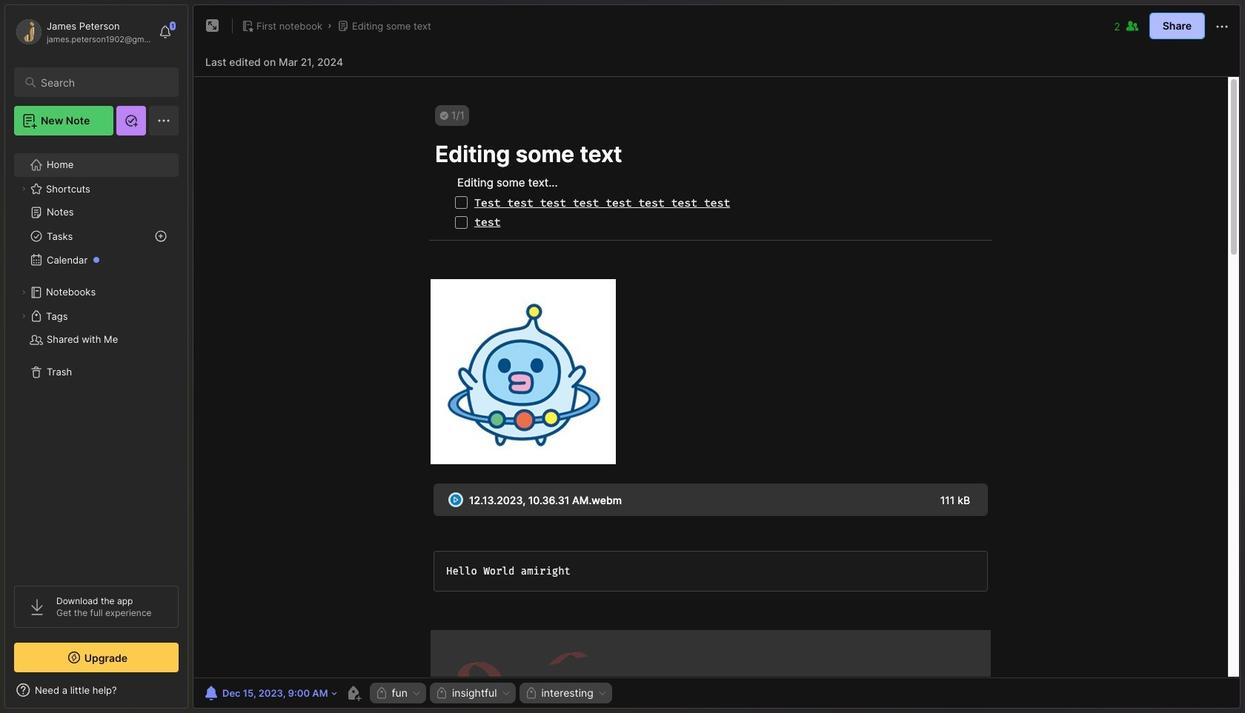 Task type: locate. For each thing, give the bounding box(es) containing it.
insightful Tag actions field
[[497, 689, 511, 699]]

Add tag field
[[616, 687, 728, 700]]

interesting Tag actions field
[[593, 689, 608, 699]]

more actions image
[[1213, 18, 1231, 35]]

click to collapse image
[[187, 686, 198, 704]]

Search text field
[[41, 76, 165, 90]]

Note Editor text field
[[193, 76, 1240, 678]]

tree inside main element
[[5, 145, 188, 573]]

None search field
[[41, 73, 165, 91]]

fun Tag actions field
[[408, 689, 422, 699]]

tree
[[5, 145, 188, 573]]



Task type: describe. For each thing, give the bounding box(es) containing it.
expand notebooks image
[[19, 288, 28, 297]]

expand tags image
[[19, 312, 28, 321]]

none search field inside main element
[[41, 73, 165, 91]]

main element
[[0, 0, 193, 714]]

More actions field
[[1213, 16, 1231, 35]]

Account field
[[14, 17, 151, 47]]

add tag image
[[344, 685, 362, 703]]

expand note image
[[204, 17, 222, 35]]

WHAT'S NEW field
[[5, 679, 188, 703]]

note window element
[[193, 4, 1241, 713]]

Edit reminder field
[[201, 683, 338, 704]]



Task type: vqa. For each thing, say whether or not it's contained in the screenshot.
second tab from the right
no



